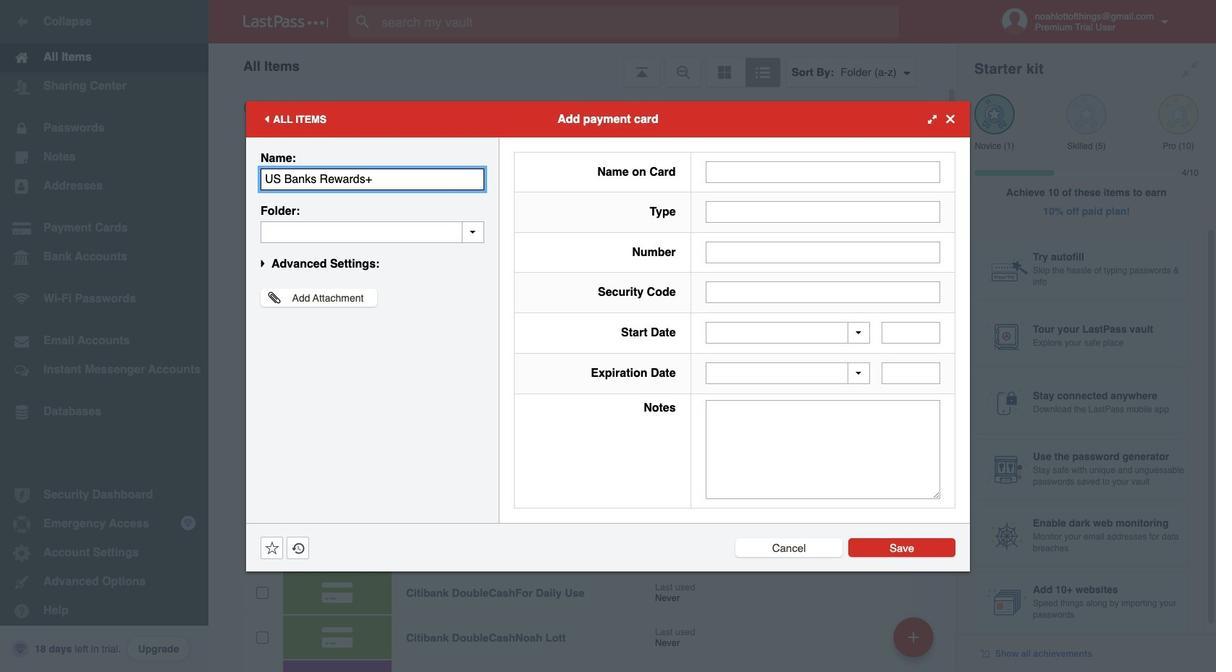Task type: locate. For each thing, give the bounding box(es) containing it.
new item navigation
[[889, 613, 943, 673]]

main navigation navigation
[[0, 0, 209, 673]]

None text field
[[261, 221, 485, 243], [882, 322, 941, 344], [261, 221, 485, 243], [882, 322, 941, 344]]

dialog
[[246, 101, 971, 572]]

vault options navigation
[[209, 43, 957, 87]]

lastpass image
[[243, 15, 329, 28]]

None text field
[[706, 161, 941, 183], [261, 168, 485, 190], [706, 202, 941, 223], [706, 242, 941, 263], [706, 282, 941, 304], [882, 363, 941, 385], [706, 400, 941, 499], [706, 161, 941, 183], [261, 168, 485, 190], [706, 202, 941, 223], [706, 242, 941, 263], [706, 282, 941, 304], [882, 363, 941, 385], [706, 400, 941, 499]]

search my vault text field
[[349, 6, 928, 38]]



Task type: vqa. For each thing, say whether or not it's contained in the screenshot.
New item icon at the bottom right
yes



Task type: describe. For each thing, give the bounding box(es) containing it.
new item image
[[909, 633, 919, 643]]

Search search field
[[349, 6, 928, 38]]



